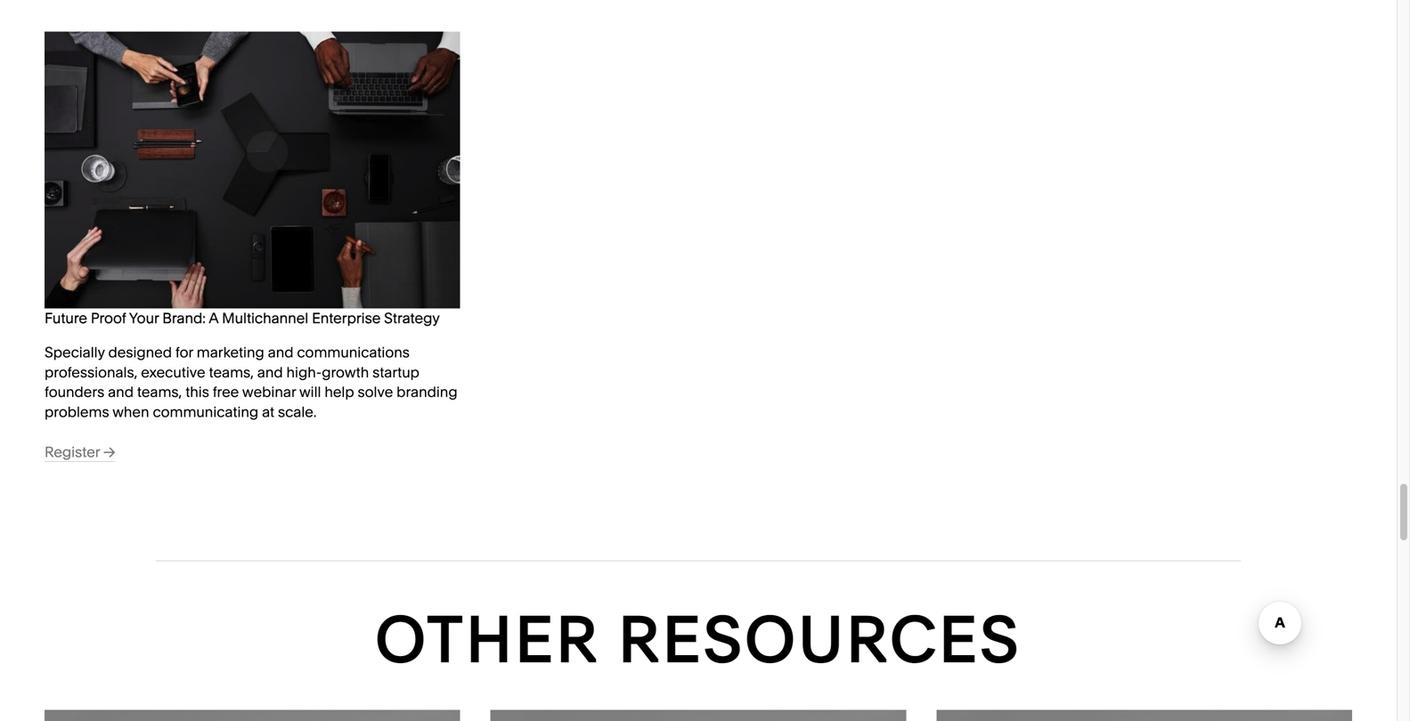 Task type: locate. For each thing, give the bounding box(es) containing it.
brand:
[[162, 310, 206, 327]]

when
[[112, 404, 149, 421]]

0 vertical spatial and
[[268, 344, 294, 361]]

marketing
[[197, 344, 264, 361]]

startup
[[373, 364, 420, 381]]

and up high-
[[268, 344, 294, 361]]

register →
[[45, 444, 115, 461]]

0 horizontal spatial teams,
[[137, 384, 182, 401]]

problems
[[45, 404, 109, 421]]

0 vertical spatial teams,
[[209, 364, 254, 381]]

will
[[299, 384, 321, 401]]

high-
[[286, 364, 322, 381]]

2 vertical spatial and
[[108, 384, 134, 401]]

future
[[45, 310, 87, 327]]

proof
[[91, 310, 126, 327]]

→
[[103, 444, 115, 461]]

teams,
[[209, 364, 254, 381], [137, 384, 182, 401]]

multichannel
[[222, 310, 308, 327]]

and
[[268, 344, 294, 361], [257, 364, 283, 381], [108, 384, 134, 401]]

teams, down executive
[[137, 384, 182, 401]]

teams, down marketing
[[209, 364, 254, 381]]

enterprise
[[312, 310, 381, 327]]

1 vertical spatial teams,
[[137, 384, 182, 401]]

designed
[[108, 344, 172, 361]]

for
[[175, 344, 193, 361]]

help
[[325, 384, 354, 401]]

solve
[[358, 384, 393, 401]]

executive
[[141, 364, 205, 381]]

and up webinar
[[257, 364, 283, 381]]

and up when
[[108, 384, 134, 401]]



Task type: describe. For each thing, give the bounding box(es) containing it.
other resources
[[375, 601, 1022, 678]]

your
[[129, 310, 159, 327]]

webinar
[[242, 384, 296, 401]]

scale.
[[278, 404, 317, 421]]

growth
[[322, 364, 369, 381]]

at
[[262, 404, 275, 421]]

founders
[[45, 384, 104, 401]]

future proof your brand: a multichannel enterprise strategy
[[45, 310, 440, 327]]

strategy
[[384, 310, 440, 327]]

professionals,
[[45, 364, 138, 381]]

register → link
[[45, 444, 115, 463]]

free
[[213, 384, 239, 401]]

1 horizontal spatial teams,
[[209, 364, 254, 381]]

register
[[45, 444, 100, 461]]

this
[[185, 384, 209, 401]]

communicating
[[153, 404, 259, 421]]

resources
[[619, 601, 1022, 678]]

other
[[375, 601, 600, 678]]

communications
[[297, 344, 410, 361]]

1 vertical spatial and
[[257, 364, 283, 381]]

branding
[[397, 384, 458, 401]]

a
[[209, 310, 218, 327]]

specially
[[45, 344, 105, 361]]

specially designed for marketing and communications professionals, executive teams, and high-growth startup founders and teams, this free webinar will help solve branding problems when communicating at scale.
[[45, 344, 461, 421]]



